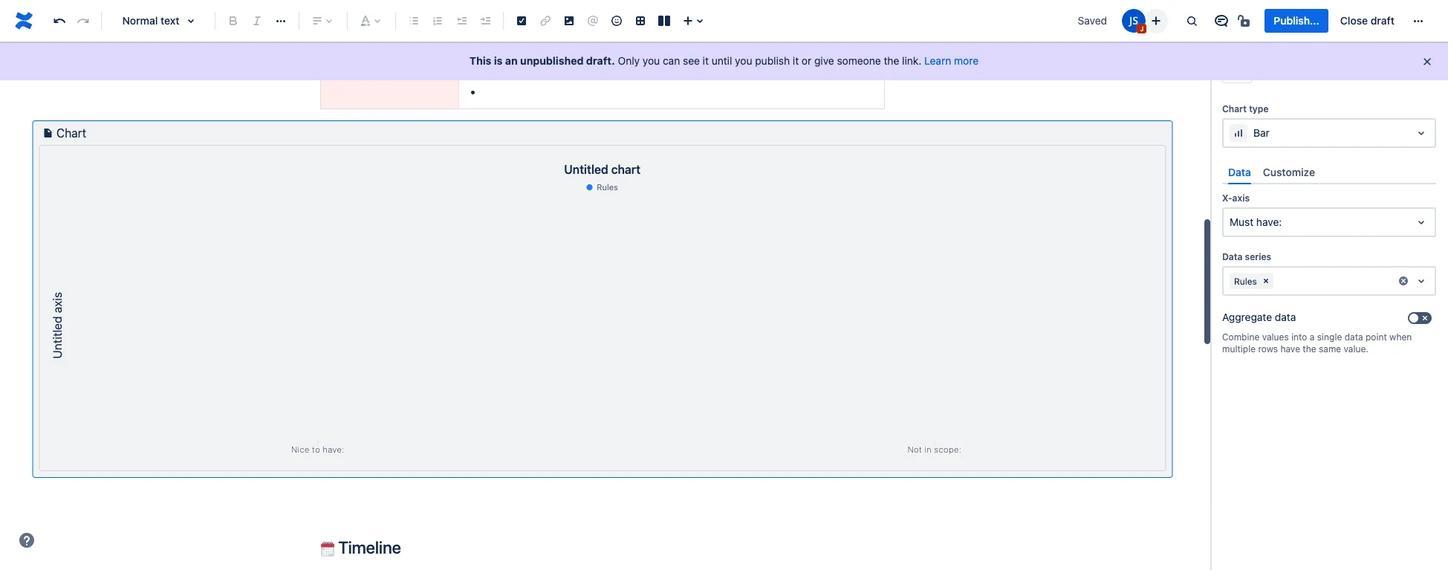 Task type: vqa. For each thing, say whether or not it's contained in the screenshot.
More formatting icon
yes



Task type: locate. For each thing, give the bounding box(es) containing it.
draft
[[1371, 14, 1395, 27]]

until
[[712, 54, 732, 67]]

xychart image
[[39, 196, 1165, 456]]

open image down close icon
[[1413, 124, 1431, 142]]

0 horizontal spatial data
[[1275, 311, 1297, 323]]

same
[[1319, 344, 1342, 355]]

a
[[1310, 332, 1315, 343]]

learn more link
[[925, 54, 979, 67]]

data up values
[[1275, 311, 1297, 323]]

link.
[[902, 54, 922, 67]]

0 vertical spatial data
[[1275, 311, 1297, 323]]

italic ⌘i image
[[248, 12, 266, 30]]

data up axis on the right top of page
[[1229, 166, 1252, 178]]

values
[[1263, 332, 1289, 343]]

1 vertical spatial open image
[[1413, 272, 1431, 290]]

someone
[[837, 54, 881, 67]]

rules left clear image
[[1235, 276, 1257, 287]]

you
[[643, 54, 660, 67], [735, 54, 753, 67]]

when
[[1390, 332, 1412, 343]]

find and replace image
[[1184, 12, 1201, 30]]

the left link. at right
[[884, 54, 900, 67]]

rows
[[1259, 344, 1278, 355]]

layouts image
[[656, 12, 673, 30]]

1 horizontal spatial rules
[[1235, 276, 1257, 287]]

open image right clear image
[[1413, 272, 1431, 290]]

action item image
[[513, 12, 531, 30]]

the down a
[[1303, 344, 1317, 355]]

close
[[1341, 14, 1368, 27]]

chart
[[1223, 103, 1247, 114], [56, 127, 86, 140]]

data series
[[1223, 251, 1272, 263]]

customize
[[1263, 166, 1316, 178]]

series
[[1245, 251, 1272, 263]]

or
[[802, 54, 812, 67]]

it
[[703, 54, 709, 67], [793, 54, 799, 67]]

axis
[[1233, 193, 1250, 204]]

open image
[[1413, 213, 1431, 231]]

x-
[[1223, 193, 1233, 204]]

dismiss image
[[1422, 56, 1434, 68]]

1 horizontal spatial the
[[1303, 344, 1317, 355]]

give
[[815, 54, 835, 67]]

it right see
[[703, 54, 709, 67]]

table image
[[632, 12, 650, 30]]

normal text
[[122, 14, 180, 27]]

confluence image
[[12, 9, 36, 33]]

the inside combine values into a single data point when multiple rows have the same value.
[[1303, 344, 1317, 355]]

2 open image from the top
[[1413, 272, 1431, 290]]

0 horizontal spatial rules
[[597, 182, 618, 192]]

this
[[470, 54, 492, 67]]

combine
[[1223, 332, 1260, 343]]

0 horizontal spatial you
[[643, 54, 660, 67]]

data up value.
[[1345, 332, 1364, 343]]

1 horizontal spatial it
[[793, 54, 799, 67]]

unpublished
[[520, 54, 584, 67]]

draft.
[[586, 54, 615, 67]]

0 vertical spatial open image
[[1413, 124, 1431, 142]]

0 vertical spatial chart
[[1223, 103, 1247, 114]]

rules down untitled chart at top left
[[597, 182, 618, 192]]

tab list
[[1223, 160, 1437, 184]]

point
[[1366, 332, 1388, 343]]

rules
[[597, 182, 618, 192], [1235, 276, 1257, 287]]

text
[[161, 14, 180, 27]]

timeline
[[335, 537, 401, 557]]

bar chart image
[[1230, 124, 1248, 142]]

more image
[[1410, 12, 1428, 30]]

1 vertical spatial rules
[[1235, 276, 1257, 287]]

1 vertical spatial data
[[1223, 251, 1243, 263]]

data inside tab list
[[1229, 166, 1252, 178]]

open image
[[1413, 124, 1431, 142], [1413, 272, 1431, 290]]

bar
[[1254, 126, 1270, 139]]

is
[[494, 54, 503, 67]]

data
[[1275, 311, 1297, 323], [1345, 332, 1364, 343]]

1 vertical spatial data
[[1345, 332, 1364, 343]]

into
[[1292, 332, 1308, 343]]

combine values into a single data point when multiple rows have the same value.
[[1223, 332, 1412, 355]]

close image
[[1416, 56, 1434, 74]]

outdent ⇧tab image
[[453, 12, 470, 30]]

multiple
[[1223, 344, 1256, 355]]

help image
[[18, 531, 36, 549]]

0 vertical spatial data
[[1229, 166, 1252, 178]]

data left series
[[1223, 251, 1243, 263]]

saved
[[1078, 14, 1108, 27]]

1 vertical spatial the
[[1303, 344, 1317, 355]]

chart type
[[1223, 103, 1269, 114]]

1 horizontal spatial data
[[1345, 332, 1364, 343]]

1 horizontal spatial you
[[735, 54, 753, 67]]

x-axis
[[1223, 193, 1250, 204]]

only
[[618, 54, 640, 67]]

aggregate data
[[1223, 311, 1297, 323]]

clear image
[[1398, 275, 1410, 287]]

1 vertical spatial chart
[[56, 127, 86, 140]]

add image, video, or file image
[[560, 12, 578, 30]]

0 horizontal spatial it
[[703, 54, 709, 67]]

redo ⌘⇧z image
[[74, 12, 92, 30]]

aggregate data element
[[1223, 308, 1404, 329]]

0 horizontal spatial the
[[884, 54, 900, 67]]

you right until
[[735, 54, 753, 67]]

have
[[1281, 344, 1301, 355]]

the
[[884, 54, 900, 67], [1303, 344, 1317, 355]]

data
[[1229, 166, 1252, 178], [1223, 251, 1243, 263]]

publish...
[[1274, 14, 1320, 27]]

1 open image from the top
[[1413, 124, 1431, 142]]

0 horizontal spatial chart
[[56, 127, 86, 140]]

0 vertical spatial the
[[884, 54, 900, 67]]

data for data series
[[1223, 251, 1243, 263]]

data inside combine values into a single data point when multiple rows have the same value.
[[1345, 332, 1364, 343]]

mention image
[[584, 12, 602, 30]]

it left or
[[793, 54, 799, 67]]

invite to edit image
[[1148, 12, 1166, 29]]

1 horizontal spatial chart
[[1223, 103, 1247, 114]]

single
[[1318, 332, 1343, 343]]

you left can
[[643, 54, 660, 67]]



Task type: describe. For each thing, give the bounding box(es) containing it.
this is an unpublished draft. only you can see it until you publish it or give someone the link. learn more
[[470, 54, 979, 67]]

untitled chart
[[564, 163, 641, 176]]

close draft button
[[1332, 9, 1404, 33]]

data for data
[[1229, 166, 1252, 178]]

must
[[1230, 216, 1254, 228]]

chart
[[611, 163, 641, 176]]

confluence image
[[12, 9, 36, 33]]

jacob simon image
[[1123, 9, 1146, 33]]

more formatting image
[[272, 12, 290, 30]]

1 you from the left
[[643, 54, 660, 67]]

emoji image
[[608, 12, 626, 30]]

meetings
[[484, 62, 533, 75]]

normal
[[122, 14, 158, 27]]

tab list containing data
[[1223, 160, 1437, 184]]

indent tab image
[[476, 12, 494, 30]]

aggregate
[[1223, 311, 1273, 323]]

can
[[663, 54, 680, 67]]

normal text button
[[108, 4, 209, 37]]

link image
[[537, 12, 554, 30]]

clear image
[[1260, 275, 1272, 287]]

have:
[[1257, 216, 1282, 228]]

chart image
[[39, 124, 56, 142]]

1 it from the left
[[703, 54, 709, 67]]

more
[[954, 54, 979, 67]]

X-axis text field
[[1230, 215, 1233, 230]]

chart for chart type
[[1223, 103, 1247, 114]]

numbered list ⌘⇧7 image
[[429, 12, 447, 30]]

no restrictions image
[[1237, 12, 1255, 30]]

an
[[505, 54, 518, 67]]

type
[[1250, 103, 1269, 114]]

2 you from the left
[[735, 54, 753, 67]]

untitled
[[564, 163, 609, 176]]

publish... button
[[1265, 9, 1329, 33]]

see
[[683, 54, 700, 67]]

publish
[[755, 54, 790, 67]]

chart for chart
[[56, 127, 86, 140]]

comment icon image
[[1213, 12, 1231, 30]]

undo ⌘z image
[[51, 12, 68, 30]]

0 vertical spatial rules
[[597, 182, 618, 192]]

value.
[[1344, 344, 1369, 355]]

Chart type text field
[[1230, 126, 1233, 140]]

must have:
[[1230, 216, 1282, 228]]

:calendar_spiral: image
[[320, 542, 335, 557]]

bullet list ⌘⇧8 image
[[405, 12, 423, 30]]

close draft
[[1341, 14, 1395, 27]]

bold ⌘b image
[[224, 12, 242, 30]]

2 it from the left
[[793, 54, 799, 67]]

:calendar_spiral: image
[[320, 542, 335, 557]]

learn
[[925, 54, 952, 67]]



